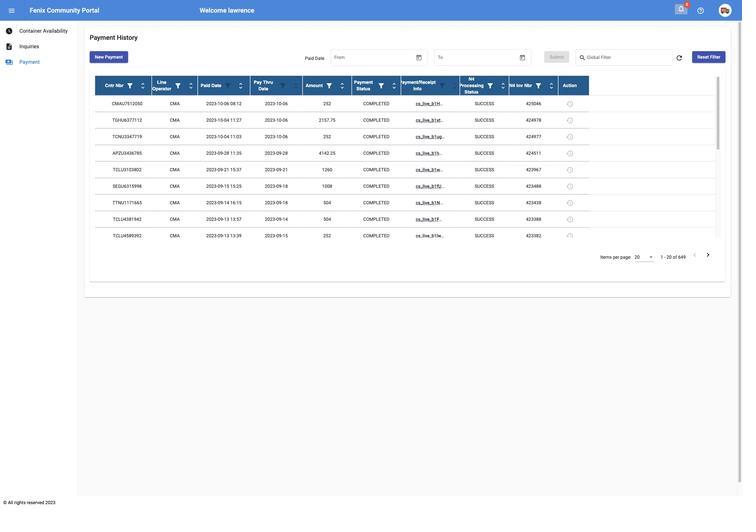 Task type: describe. For each thing, give the bounding box(es) containing it.
no color image for menu 'button'
[[8, 7, 16, 15]]

unfold_more for filter_alt
[[339, 82, 347, 90]]

no color image containing watch_later
[[5, 27, 13, 35]]

history
[[117, 34, 138, 41]]

restore for cs_live_b1fuvlqkgeej7fbylsboigwzkkx4q5llxxg4md3r6dmjtprzokxo3kc6ux
[[567, 183, 574, 191]]

restore button for cs_live_b1ftkc9dpiwkklmbvm7v6dsevvrgsshjcffnbip1jsn6mebtmnjkgye5ve
[[564, 213, 577, 226]]

unfold_more for processing
[[500, 82, 508, 90]]

-
[[665, 255, 666, 260]]

cs_live_b1hwg6qt8zyzt6lcu3ko8ielcw3oxqxy9llt3jy3f31v7ysqxzvvh2o7rt
[[416, 101, 581, 106]]

2023-10-04 11:27
[[207, 118, 242, 123]]

reset
[[698, 54, 710, 60]]

welcome lawrence
[[200, 6, 255, 14]]

no color image for restore 'button' corresponding to cs_live_b1w3osxhzsbg97fy0gmcjza73r2ybu9ghsobx40ee9v3wmt88vv0ttkbqk
[[567, 166, 574, 174]]

cma for 2023-10-04 11:03
[[170, 134, 180, 139]]

page:
[[621, 255, 632, 260]]

restore for cs_live_b1ftkc9dpiwkklmbvm7v6dsevvrgsshjcffnbip1jsn6mebtmnjkgye5ve
[[567, 216, 574, 224]]

cs_live_b1hhjnatlesnwaf0hdobkht5cedtgp3o8zd9raeiqylfctgjym44dy3y1z link
[[416, 151, 581, 156]]

tghu6377112
[[112, 118, 142, 123]]

2 20 from the left
[[667, 255, 673, 260]]

2023-09-18 for 2023-09-14 16:15
[[265, 200, 288, 205]]

cmau7512050
[[112, 101, 143, 106]]

13:39
[[231, 233, 242, 238]]

2023-09-13 13:39
[[207, 233, 242, 238]]

info
[[414, 86, 422, 91]]

portal
[[82, 6, 99, 14]]

2 column header from the left
[[152, 76, 198, 95]]

11:03
[[231, 134, 242, 139]]

pay
[[254, 80, 262, 85]]

09- down the 2023-09-21
[[277, 184, 283, 189]]

06 for 11:27
[[283, 118, 288, 123]]

11:27
[[231, 118, 242, 123]]

no color image for "unfold_more" button related to nbr
[[139, 82, 147, 90]]

no color image for cs_live_b1ugcrsnvtccmyrvx5oktihzveetrp2m3nyoj9e4jbuha2gh8ybysxizqp restore 'button'
[[567, 133, 574, 141]]

4 restore row from the top
[[95, 145, 716, 162]]

5 filter_alt from the left
[[326, 82, 334, 90]]

reserved
[[27, 500, 44, 505]]

cs_live_b1xtth8vwnbylfxo5z9y2c1hl90ht0av6kzdxisdmwan4hyyuncip8oep0 link
[[416, 118, 581, 123]]

cs_live_b1ugcrsnvtccmyrvx5oktihzveetrp2m3nyoj9e4jbuha2gh8ybysxizqp link
[[416, 134, 580, 139]]

cma for 2023-09-21 15:37
[[170, 167, 180, 172]]

424511
[[527, 151, 542, 156]]

21 for 2023-09-21
[[283, 167, 288, 172]]

menu
[[8, 7, 16, 15]]

segu6315998
[[113, 184, 142, 189]]

new
[[95, 54, 104, 60]]

filter_alt button for inv
[[533, 79, 546, 92]]

5 column header from the left
[[303, 76, 352, 95]]

n4 processing status filter_alt
[[460, 76, 495, 95]]

7 column header from the left
[[400, 76, 462, 95]]

unfold_more for inv
[[548, 82, 556, 90]]

restore button for cs_live_b1ugcrsnvtccmyrvx5oktihzveetrp2m3nyoj9e4jbuha2gh8ybysxizqp
[[564, 130, 577, 143]]

unfold_more button for date
[[235, 79, 248, 92]]

423488
[[527, 184, 542, 189]]

reset filter
[[698, 54, 721, 60]]

unfold_more button for operator
[[185, 79, 198, 92]]

action column header
[[559, 76, 590, 95]]

action
[[564, 83, 578, 88]]

apzu3436785
[[113, 151, 142, 156]]

date for paid date filter_alt
[[212, 83, 222, 88]]

unfold_more for date
[[237, 82, 245, 90]]

no color image containing search
[[580, 54, 588, 62]]

success for 424978
[[475, 118, 495, 123]]

From date field
[[335, 56, 399, 61]]

no color image for the 'notifications_none' popup button
[[678, 5, 686, 13]]

success for 425046
[[475, 101, 495, 106]]

payment for payment history
[[90, 34, 115, 41]]

cs_live_b1w3osxhzsbg97fy0gmcjza73r2ybu9ghsobx40ee9v3wmt88vv0ttkbqk
[[416, 167, 586, 172]]

6 column header from the left
[[352, 76, 401, 95]]

09- left 11:35
[[218, 151, 224, 156]]

6 filter_alt button from the left
[[375, 79, 388, 92]]

cma for 2023-09-14 16:15
[[170, 200, 180, 205]]

4 unfold_more button from the left
[[290, 79, 303, 92]]

649
[[679, 255, 687, 260]]

container
[[19, 28, 42, 34]]

cs_live_b1fuvlqkgeej7fbylsboigwzkkx4q5llxxg4md3r6dmjtprzokxo3kc6ux link
[[416, 184, 579, 189]]

cma for 2023-09-15 15:25
[[170, 184, 180, 189]]

13 for 13:39
[[224, 233, 229, 238]]

payment status
[[354, 80, 373, 91]]

4 column header from the left
[[250, 76, 303, 95]]

n4 for n4 processing status filter_alt
[[469, 76, 475, 82]]

06 for 08:12
[[283, 101, 288, 106]]

3 filter_alt from the left
[[224, 82, 232, 90]]

no color image for 6th "unfold_more" button
[[391, 82, 399, 90]]

425046
[[527, 101, 542, 106]]

09- left 13:39
[[218, 233, 224, 238]]

submit
[[550, 54, 565, 60]]

no color image for help_outline popup button in the top of the page
[[698, 7, 705, 15]]

success for 424511
[[475, 151, 495, 156]]

cs_live_b1hhjnatlesnwaf0hdobkht5cedtgp3o8zd9raeiqylfctgjym44dy3y1z
[[416, 151, 581, 156]]

paid for paid date
[[305, 56, 314, 61]]

no color image for filter_alt 'popup button' associated with processing
[[487, 82, 495, 90]]

help_outline button
[[695, 4, 708, 17]]

1
[[661, 255, 664, 260]]

9 filter_alt from the left
[[535, 82, 543, 90]]

16:15
[[231, 200, 242, 205]]

restore button for cs_live_b1lwbrtog9ttw1xhqlqwdnutdty0mpozi8fpxlvjzeqz8izqswwofodlia
[[564, 229, 577, 242]]

no color image for filter_alt 'popup button' associated with info
[[439, 82, 447, 90]]

2023-09-15
[[265, 233, 288, 238]]

completed for cs_live_b1w3osxhzsbg97fy0gmcjza73r2ybu9ghsobx40ee9v3wmt88vv0ttkbqk
[[364, 167, 390, 172]]

no color image for the refresh button
[[676, 54, 684, 62]]

no color image for restore 'button' for cs_live_b1lwbrtog9ttw1xhqlqwdnutdty0mpozi8fpxlvjzeqz8izqswwofodlia
[[567, 232, 574, 240]]

refresh button
[[674, 51, 687, 64]]

3 restore row from the top
[[95, 129, 716, 145]]

payment/receipt info filter_alt
[[400, 80, 447, 91]]

lawrence
[[228, 6, 255, 14]]

cma for 2023-09-28 11:35
[[170, 151, 180, 156]]

09- up 2023-09-14 in the left top of the page
[[277, 200, 283, 205]]

15:25
[[231, 184, 242, 189]]

cs_live_b1nck2tsqa6mtaqzy2oy5cpordpavr1fqfbtyag8klmqd9mbfp5v6dv2zs link
[[416, 200, 582, 205]]

©
[[3, 500, 7, 505]]

04 for 11:27
[[224, 118, 229, 123]]

04 for 11:03
[[224, 134, 229, 139]]

21 for 2023-09-21 15:37
[[224, 167, 229, 172]]

paid for paid date filter_alt
[[201, 83, 210, 88]]

no color image for "unfold_more" button associated with processing
[[500, 82, 508, 90]]

restore button for cs_live_b1hwg6qt8zyzt6lcu3ko8ielcw3oxqxy9llt3jy3f31v7ysqxzvvh2o7rt
[[564, 97, 577, 110]]

11:35
[[231, 151, 242, 156]]

completed for cs_live_b1ftkc9dpiwkklmbvm7v6dsevvrgsshjcffnbip1jsn6mebtmnjkgye5ve
[[364, 217, 390, 222]]

rights
[[14, 500, 26, 505]]

4 filter_alt from the left
[[279, 82, 287, 90]]

cs_live_b1xtth8vwnbylfxo5z9y2c1hl90ht0av6kzdxisdmwan4hyyuncip8oep0
[[416, 118, 581, 123]]

restore for cs_live_b1hhjnatlesnwaf0hdobkht5cedtgp3o8zd9raeiqylfctgjym44dy3y1z
[[567, 150, 574, 158]]

4 filter_alt button from the left
[[277, 79, 290, 92]]

nbr inside the cntr nbr filter_alt
[[116, 83, 124, 88]]

container availability
[[19, 28, 68, 34]]

2023
[[45, 500, 55, 505]]

4 unfold_more from the left
[[292, 82, 300, 90]]

tclu3103802
[[113, 167, 142, 172]]

no color image for navigate_next button
[[705, 251, 713, 259]]

2023-09-13 13:57
[[207, 217, 242, 222]]

restore button for cs_live_b1w3osxhzsbg97fy0gmcjza73r2ybu9ghsobx40ee9v3wmt88vv0ttkbqk
[[564, 163, 577, 176]]

252 for 2023-10-04 11:03
[[324, 134, 331, 139]]

new payment button
[[90, 51, 128, 63]]

cs_live_b1nck2tsqa6mtaqzy2oy5cpordpavr1fqfbtyag8klmqd9mbfp5v6dv2zs
[[416, 200, 582, 205]]

09- down 2023-09-28
[[277, 167, 283, 172]]

9 column header from the left
[[510, 76, 559, 95]]

14 for 2023-09-14
[[283, 217, 288, 222]]

tclu4589392
[[113, 233, 142, 238]]

fenix community portal
[[30, 6, 99, 14]]

no color image for nbr's filter_alt 'popup button'
[[126, 82, 134, 90]]

cs_live_b1hwg6qt8zyzt6lcu3ko8ielcw3oxqxy9llt3jy3f31v7ysqxzvvh2o7rt link
[[416, 101, 581, 106]]

9 restore row from the top
[[95, 228, 716, 244]]

cs_live_b1ugcrsnvtccmyrvx5oktihzveetrp2m3nyoj9e4jbuha2gh8ybysxizqp
[[416, 134, 580, 139]]

availability
[[43, 28, 68, 34]]

filter_alt button for processing
[[484, 79, 497, 92]]

28 for 2023-09-28 11:35
[[224, 151, 229, 156]]

© all rights reserved 2023
[[3, 500, 55, 505]]

nbr inside n4 inv nbr filter_alt
[[525, 83, 533, 88]]

payment inside new payment button
[[105, 54, 123, 60]]

reset filter button
[[693, 51, 726, 63]]

description
[[5, 43, 13, 51]]

help_outline
[[698, 7, 705, 15]]

payment/receipt
[[400, 80, 436, 85]]

cs_live_b1ftkc9dpiwkklmbvm7v6dsevvrgsshjcffnbip1jsn6mebtmnjkgye5ve link
[[416, 217, 584, 222]]

processing
[[460, 83, 484, 88]]

504 for 2023-09-14
[[324, 217, 331, 222]]

items
[[601, 255, 612, 260]]

2023-10-04 11:03
[[207, 134, 242, 139]]

payment history
[[90, 34, 138, 41]]

completed for cs_live_b1fuvlqkgeej7fbylsboigwzkkx4q5llxxg4md3r6dmjtprzokxo3kc6ux
[[364, 184, 390, 189]]

notifications_none
[[678, 5, 686, 13]]

success for 423438
[[475, 200, 495, 205]]

09- up 2023-09-15
[[277, 217, 283, 222]]

filter_alt button for filter_alt
[[323, 79, 336, 92]]

thru
[[263, 80, 273, 85]]

filter_alt inside n4 processing status filter_alt
[[487, 82, 495, 90]]

cs_live_b1fuvlqkgeej7fbylsboigwzkkx4q5llxxg4md3r6dmjtprzokxo3kc6ux
[[416, 184, 579, 189]]



Task type: vqa. For each thing, say whether or not it's contained in the screenshot.


Task type: locate. For each thing, give the bounding box(es) containing it.
2 success from the top
[[475, 118, 495, 123]]

unfold_more button left info
[[388, 79, 401, 92]]

payment right new at top left
[[105, 54, 123, 60]]

423388
[[527, 217, 542, 222]]

0 vertical spatial 04
[[224, 118, 229, 123]]

inquiries
[[19, 43, 39, 50]]

0 vertical spatial 13
[[224, 217, 229, 222]]

28 up the 2023-09-21
[[283, 151, 288, 156]]

0 vertical spatial paid
[[305, 56, 314, 61]]

cntr
[[105, 83, 115, 88]]

4 success from the top
[[475, 151, 495, 156]]

0 vertical spatial 14
[[224, 200, 229, 205]]

paid up 2023-10-06 08:12
[[201, 83, 210, 88]]

1 vertical spatial 18
[[283, 200, 288, 205]]

payment down from date field
[[354, 80, 373, 85]]

success down cs_live_b1xtth8vwnbylfxo5z9y2c1hl90ht0av6kzdxisdmwan4hyyuncip8oep0 link
[[475, 134, 495, 139]]

cs_live_b1ftkc9dpiwkklmbvm7v6dsevvrgsshjcffnbip1jsn6mebtmnjkgye5ve
[[416, 217, 584, 222]]

2 filter_alt from the left
[[174, 82, 182, 90]]

0 horizontal spatial status
[[357, 86, 371, 91]]

15 left 15:25
[[224, 184, 229, 189]]

8 restore row from the top
[[95, 211, 716, 228]]

all
[[8, 500, 13, 505]]

filter_alt right operator
[[174, 82, 182, 90]]

no color image containing description
[[5, 43, 13, 51]]

14 for 2023-09-14 16:15
[[224, 200, 229, 205]]

filter_alt right thru
[[279, 82, 287, 90]]

0 horizontal spatial 21
[[224, 167, 229, 172]]

1 unfold_more from the left
[[139, 82, 147, 90]]

3 252 from the top
[[324, 233, 331, 238]]

8 filter_alt button from the left
[[484, 79, 497, 92]]

8 restore button from the top
[[564, 213, 577, 226]]

status inside payment status
[[357, 86, 371, 91]]

notifications_none button
[[676, 4, 689, 15]]

line
[[157, 80, 167, 85]]

7 restore button from the top
[[564, 196, 577, 209]]

cs_live_b1lwbrtog9ttw1xhqlqwdnutdty0mpozi8fpxlvjzeqz8izqswwofodlia
[[416, 233, 577, 238]]

04 left '11:03'
[[224, 134, 229, 139]]

0 vertical spatial n4
[[469, 76, 475, 82]]

amount
[[306, 83, 323, 88]]

of
[[674, 255, 678, 260]]

6 unfold_more from the left
[[391, 82, 399, 90]]

cma for 2023-09-13 13:57
[[170, 217, 180, 222]]

1 completed from the top
[[364, 101, 390, 106]]

cma for 2023-09-13 13:39
[[170, 233, 180, 238]]

1 vertical spatial 04
[[224, 134, 229, 139]]

unfold_more left processing at the top of the page
[[452, 82, 460, 90]]

7 unfold_more from the left
[[452, 82, 460, 90]]

no color image containing navigate_before
[[692, 251, 700, 259]]

navigation
[[0, 21, 78, 70]]

navigation containing watch_later
[[0, 21, 78, 70]]

success down cs_live_b1ftkc9dpiwkklmbvm7v6dsevvrgsshjcffnbip1jsn6mebtmnjkgye5ve in the right top of the page
[[475, 233, 495, 238]]

1 horizontal spatial paid
[[305, 56, 314, 61]]

success for 423388
[[475, 217, 495, 222]]

unfold_more button left pay
[[235, 79, 248, 92]]

0 vertical spatial 18
[[283, 184, 288, 189]]

1 vertical spatial 15
[[283, 233, 288, 238]]

0 vertical spatial 2023-09-18
[[265, 184, 288, 189]]

no color image for 6th filter_alt 'popup button'
[[378, 82, 386, 90]]

5 unfold_more button from the left
[[336, 79, 349, 92]]

unfold_more button down to date field
[[449, 79, 462, 92]]

no color image for operator's filter_alt 'popup button'
[[174, 82, 182, 90]]

navigate_next button
[[703, 251, 715, 260]]

1 20 from the left
[[635, 255, 641, 260]]

5 unfold_more from the left
[[339, 82, 347, 90]]

13 left 13:57 on the top
[[224, 217, 229, 222]]

20 right page:
[[635, 255, 641, 260]]

no color image
[[5, 27, 13, 35], [5, 43, 13, 51], [676, 54, 684, 62], [5, 58, 13, 66], [224, 82, 232, 90], [279, 82, 287, 90], [292, 82, 300, 90], [326, 82, 334, 90], [339, 82, 347, 90], [439, 82, 447, 90], [567, 117, 574, 125], [567, 133, 574, 141], [567, 166, 574, 174], [567, 216, 574, 224], [567, 232, 574, 240], [692, 251, 700, 259], [705, 251, 713, 259]]

2 vertical spatial 2023-10-06
[[265, 134, 288, 139]]

filter_alt button right thru
[[277, 79, 290, 92]]

no color image for cs_live_b1ftkc9dpiwkklmbvm7v6dsevvrgsshjcffnbip1jsn6mebtmnjkgye5ve's restore 'button'
[[567, 216, 574, 224]]

423967
[[527, 167, 542, 172]]

restore button for cs_live_b1fuvlqkgeej7fbylsboigwzkkx4q5llxxg4md3r6dmjtprzokxo3kc6ux
[[564, 180, 577, 193]]

9 restore from the top
[[567, 232, 574, 240]]

filter_alt button up 2023-10-06 08:12
[[222, 79, 235, 92]]

filter
[[711, 54, 721, 60]]

1 vertical spatial 252
[[324, 134, 331, 139]]

filter_alt up 2023-10-06 08:12
[[224, 82, 232, 90]]

09- left 13:57 on the top
[[218, 217, 224, 222]]

3 cma from the top
[[170, 134, 180, 139]]

n4 up processing at the top of the page
[[469, 76, 475, 82]]

2 restore button from the top
[[564, 114, 577, 127]]

15 down 2023-09-14 in the left top of the page
[[283, 233, 288, 238]]

18
[[283, 184, 288, 189], [283, 200, 288, 205]]

3 column header from the left
[[198, 76, 250, 95]]

1 vertical spatial 2023-10-06
[[265, 118, 288, 123]]

success down n4 processing status filter_alt
[[475, 101, 495, 106]]

amount filter_alt
[[306, 82, 334, 90]]

no color image inside the 'notifications_none' popup button
[[678, 5, 686, 13]]

8 unfold_more from the left
[[500, 82, 508, 90]]

Global Filter field
[[588, 56, 670, 61]]

payment inside column header
[[354, 80, 373, 85]]

1 filter_alt from the left
[[126, 82, 134, 90]]

3 2023-10-06 from the top
[[265, 134, 288, 139]]

1 vertical spatial 504
[[324, 217, 331, 222]]

0 vertical spatial 504
[[324, 200, 331, 205]]

7 restore from the top
[[567, 199, 574, 207]]

restore for cs_live_b1hwg6qt8zyzt6lcu3ko8ielcw3oxqxy9llt3jy3f31v7ysqxzvvh2o7rt
[[567, 100, 574, 108]]

6 restore button from the top
[[564, 180, 577, 193]]

success up cs_live_b1lwbrtog9ttw1xhqlqwdnutdty0mpozi8fpxlvjzeqz8izqswwofodlia
[[475, 217, 495, 222]]

unfold_more left inv in the right of the page
[[500, 82, 508, 90]]

2023-09-28
[[265, 151, 288, 156]]

search
[[580, 54, 587, 61]]

no color image containing navigate_next
[[705, 251, 713, 259]]

1 vertical spatial 2023-09-18
[[265, 200, 288, 205]]

no color image containing payments
[[5, 58, 13, 66]]

20 right '-'
[[667, 255, 673, 260]]

3 completed from the top
[[364, 134, 390, 139]]

filter_alt inside "line operator filter_alt"
[[174, 82, 182, 90]]

2 504 from the top
[[324, 217, 331, 222]]

unfold_more button left payment status
[[336, 79, 349, 92]]

2 cma from the top
[[170, 118, 180, 123]]

refresh
[[676, 54, 684, 62]]

no color image containing notifications_none
[[678, 5, 686, 13]]

0 horizontal spatial nbr
[[116, 83, 124, 88]]

2 vertical spatial 252
[[324, 233, 331, 238]]

2023-09-18 up 2023-09-14 in the left top of the page
[[265, 200, 288, 205]]

252 for 2023-09-13 13:39
[[324, 233, 331, 238]]

unfold_more left action
[[548, 82, 556, 90]]

2023-09-14 16:15
[[207, 200, 242, 205]]

unfold_more left amount
[[292, 82, 300, 90]]

submit button
[[545, 51, 570, 63]]

9 restore button from the top
[[564, 229, 577, 242]]

n4 left inv in the right of the page
[[510, 83, 516, 88]]

no color image containing refresh
[[676, 54, 684, 62]]

424978
[[527, 118, 542, 123]]

filter_alt button for nbr
[[124, 79, 137, 92]]

unfold_more button left amount
[[290, 79, 303, 92]]

date up 2023-10-06 08:12
[[212, 83, 222, 88]]

2023-09-18 for 2023-09-15 15:25
[[265, 184, 288, 189]]

no color image inside help_outline popup button
[[698, 7, 705, 15]]

date down thru
[[259, 86, 269, 91]]

no color image inside navigate_before button
[[692, 251, 700, 259]]

13 left 13:39
[[224, 233, 229, 238]]

no color image for cs_live_b1hwg6qt8zyzt6lcu3ko8ielcw3oxqxy9llt3jy3f31v7ysqxzvvh2o7rt's restore 'button'
[[567, 100, 574, 108]]

restore for cs_live_b1ugcrsnvtccmyrvx5oktihzveetrp2m3nyoj9e4jbuha2gh8ybysxizqp
[[567, 133, 574, 141]]

no color image inside the refresh button
[[676, 54, 684, 62]]

filter_alt button
[[124, 79, 137, 92], [172, 79, 185, 92], [222, 79, 235, 92], [277, 79, 290, 92], [323, 79, 336, 92], [375, 79, 388, 92], [436, 79, 449, 92], [484, 79, 497, 92], [533, 79, 546, 92]]

1 restore row from the top
[[95, 96, 716, 112]]

6 success from the top
[[475, 184, 495, 189]]

252
[[324, 101, 331, 106], [324, 134, 331, 139], [324, 233, 331, 238]]

welcome
[[200, 6, 227, 14]]

0 horizontal spatial n4
[[469, 76, 475, 82]]

success down the cs_live_b1fuvlqkgeej7fbylsboigwzkkx4q5llxxg4md3r6dmjtprzokxo3kc6ux
[[475, 200, 495, 205]]

14 left the 16:15
[[224, 200, 229, 205]]

no color image for filter_alt's filter_alt 'popup button'
[[326, 82, 334, 90]]

2 nbr from the left
[[525, 83, 533, 88]]

252 for 2023-10-06 08:12
[[324, 101, 331, 106]]

unfold_more button for info
[[449, 79, 462, 92]]

filter_alt button right info
[[436, 79, 449, 92]]

1 18 from the top
[[283, 184, 288, 189]]

payments
[[5, 58, 13, 66]]

completed for cs_live_b1ugcrsnvtccmyrvx5oktihzveetrp2m3nyoj9e4jbuha2gh8ybysxizqp
[[364, 134, 390, 139]]

09- left 15:37
[[218, 167, 224, 172]]

7 restore row from the top
[[95, 195, 716, 211]]

success up the cs_live_b1fuvlqkgeej7fbylsboigwzkkx4q5llxxg4md3r6dmjtprzokxo3kc6ux
[[475, 167, 495, 172]]

4 restore from the top
[[567, 150, 574, 158]]

8 column header from the left
[[460, 76, 510, 95]]

5 success from the top
[[475, 167, 495, 172]]

1 28 from the left
[[224, 151, 229, 156]]

filter_alt right payment status
[[378, 82, 386, 90]]

2 filter_alt button from the left
[[172, 79, 185, 92]]

1 04 from the top
[[224, 118, 229, 123]]

filter_alt button up cs_live_b1hwg6qt8zyzt6lcu3ko8ielcw3oxqxy9llt3jy3f31v7ysqxzvvh2o7rt
[[484, 79, 497, 92]]

1 vertical spatial n4
[[510, 83, 516, 88]]

cs_live_b1w3osxhzsbg97fy0gmcjza73r2ybu9ghsobx40ee9v3wmt88vv0ttkbqk link
[[416, 167, 586, 172]]

09- down 2023-09-14 in the left top of the page
[[277, 233, 283, 238]]

21 down 2023-09-28
[[283, 167, 288, 172]]

2 28 from the left
[[283, 151, 288, 156]]

nbr
[[116, 83, 124, 88], [525, 83, 533, 88]]

1 success from the top
[[475, 101, 495, 106]]

no color image inside menu 'button'
[[8, 7, 16, 15]]

grid containing filter_alt
[[95, 76, 721, 244]]

no color image for restore 'button' associated with cs_live_b1hhjnatlesnwaf0hdobkht5cedtgp3o8zd9raeiqylfctgjym44dy3y1z
[[567, 150, 574, 158]]

6 restore row from the top
[[95, 178, 716, 195]]

4142.25
[[319, 151, 336, 156]]

0 horizontal spatial 28
[[224, 151, 229, 156]]

restore button for cs_live_b1hhjnatlesnwaf0hdobkht5cedtgp3o8zd9raeiqylfctgjym44dy3y1z
[[564, 147, 577, 160]]

2023-10-06 08:12
[[207, 101, 242, 106]]

completed for cs_live_b1lwbrtog9ttw1xhqlqwdnutdty0mpozi8fpxlvjzeqz8izqswwofodlia
[[364, 233, 390, 238]]

504 for 2023-09-18
[[324, 200, 331, 205]]

unfold_more left pay
[[237, 82, 245, 90]]

8 unfold_more button from the left
[[497, 79, 510, 92]]

success for 423967
[[475, 167, 495, 172]]

9 cma from the top
[[170, 233, 180, 238]]

completed for cs_live_b1hhjnatlesnwaf0hdobkht5cedtgp3o8zd9raeiqylfctgjym44dy3y1z
[[364, 151, 390, 156]]

no color image for "unfold_more" button for info
[[452, 82, 460, 90]]

1 horizontal spatial 28
[[283, 151, 288, 156]]

1 restore from the top
[[567, 100, 574, 108]]

6 unfold_more button from the left
[[388, 79, 401, 92]]

2 unfold_more button from the left
[[185, 79, 198, 92]]

unfold_more for operator
[[187, 82, 195, 90]]

424977
[[527, 134, 542, 139]]

18 up 2023-09-14 in the left top of the page
[[283, 200, 288, 205]]

unfold_more
[[139, 82, 147, 90], [187, 82, 195, 90], [237, 82, 245, 90], [292, 82, 300, 90], [339, 82, 347, 90], [391, 82, 399, 90], [452, 82, 460, 90], [500, 82, 508, 90], [548, 82, 556, 90]]

7 completed from the top
[[364, 200, 390, 205]]

no color image for inv "unfold_more" button
[[548, 82, 556, 90]]

2023-09-14
[[265, 217, 288, 222]]

06 for 11:03
[[283, 134, 288, 139]]

no color image containing menu
[[8, 7, 16, 15]]

no color image for cs_live_b1nck2tsqa6mtaqzy2oy5cpordpavr1fqfbtyag8klmqd9mbfp5v6dv2zs's restore 'button'
[[567, 199, 574, 207]]

1 - 20 of 649
[[661, 255, 687, 260]]

2 2023-10-06 from the top
[[265, 118, 288, 123]]

13:57
[[231, 217, 242, 222]]

1 horizontal spatial nbr
[[525, 83, 533, 88]]

restore for cs_live_b1lwbrtog9ttw1xhqlqwdnutdty0mpozi8fpxlvjzeqz8izqswwofodlia
[[567, 232, 574, 240]]

6 filter_alt from the left
[[378, 82, 386, 90]]

unfold_more button for filter_alt
[[336, 79, 349, 92]]

filter_alt up the cmau7512050
[[126, 82, 134, 90]]

filter_alt up the 425046
[[535, 82, 543, 90]]

status inside n4 processing status filter_alt
[[465, 89, 479, 95]]

6 completed from the top
[[364, 184, 390, 189]]

1 unfold_more button from the left
[[137, 79, 149, 92]]

completed for cs_live_b1hwg6qt8zyzt6lcu3ko8ielcw3oxqxy9llt3jy3f31v7ysqxzvvh2o7rt
[[364, 101, 390, 106]]

1 2023-10-06 from the top
[[265, 101, 288, 106]]

28 for 2023-09-28
[[283, 151, 288, 156]]

filter_alt button for date
[[222, 79, 235, 92]]

payment for payment status
[[354, 80, 373, 85]]

payment up new at top left
[[90, 34, 115, 41]]

2023-09-21
[[265, 167, 288, 172]]

1008
[[322, 184, 333, 189]]

cma for 2023-10-06 08:12
[[170, 101, 180, 106]]

1 horizontal spatial date
[[259, 86, 269, 91]]

9 unfold_more from the left
[[548, 82, 556, 90]]

04 left "11:27"
[[224, 118, 229, 123]]

status
[[357, 86, 371, 91], [465, 89, 479, 95]]

1 504 from the top
[[324, 200, 331, 205]]

7 unfold_more button from the left
[[449, 79, 462, 92]]

2023-10-06
[[265, 101, 288, 106], [265, 118, 288, 123], [265, 134, 288, 139]]

completed for cs_live_b1nck2tsqa6mtaqzy2oy5cpordpavr1fqfbtyag8klmqd9mbfp5v6dv2zs
[[364, 200, 390, 205]]

nbr right inv in the right of the page
[[525, 83, 533, 88]]

2 21 from the left
[[283, 167, 288, 172]]

date up amount filter_alt
[[315, 56, 325, 61]]

0 vertical spatial 15
[[224, 184, 229, 189]]

date for paid date
[[315, 56, 325, 61]]

18 for 1008
[[283, 184, 288, 189]]

1 horizontal spatial 21
[[283, 167, 288, 172]]

18 for 504
[[283, 200, 288, 205]]

2023-09-28 11:35
[[207, 151, 242, 156]]

unfold_more button right "line operator filter_alt"
[[185, 79, 198, 92]]

no color image for "unfold_more" button for operator
[[187, 82, 195, 90]]

28 left 11:35
[[224, 151, 229, 156]]

filter_alt button down paid date
[[323, 79, 336, 92]]

2 horizontal spatial date
[[315, 56, 325, 61]]

2 unfold_more from the left
[[187, 82, 195, 90]]

5 cma from the top
[[170, 167, 180, 172]]

6 restore from the top
[[567, 183, 574, 191]]

3 restore from the top
[[567, 133, 574, 141]]

unfold_more left operator
[[139, 82, 147, 90]]

1 nbr from the left
[[116, 83, 124, 88]]

3 restore button from the top
[[564, 130, 577, 143]]

5 filter_alt button from the left
[[323, 79, 336, 92]]

5 restore from the top
[[567, 166, 574, 174]]

menu button
[[5, 4, 18, 17]]

success down cs_live_b1ugcrsnvtccmyrvx5oktihzveetrp2m3nyoj9e4jbuha2gh8ybysxizqp link
[[475, 151, 495, 156]]

7 filter_alt button from the left
[[436, 79, 449, 92]]

10-
[[218, 101, 224, 106], [277, 101, 283, 106], [218, 118, 224, 123], [277, 118, 283, 123], [218, 134, 224, 139], [277, 134, 283, 139]]

1 horizontal spatial status
[[465, 89, 479, 95]]

unfold_more button left inv in the right of the page
[[497, 79, 510, 92]]

423438
[[527, 200, 542, 205]]

n4 inside n4 inv nbr filter_alt
[[510, 83, 516, 88]]

unfold_more for info
[[452, 82, 460, 90]]

2023-09-18 down the 2023-09-21
[[265, 184, 288, 189]]

unfold_more left info
[[391, 82, 399, 90]]

7 filter_alt from the left
[[439, 82, 447, 90]]

date inside 'paid date filter_alt'
[[212, 83, 222, 88]]

2023-10-06 for 2023-10-04 11:27
[[265, 118, 288, 123]]

2 2023-09-18 from the top
[[265, 200, 288, 205]]

21 left 15:37
[[224, 167, 229, 172]]

1 column header from the left
[[95, 76, 152, 95]]

watch_later
[[5, 27, 13, 35]]

no color image for navigate_before button
[[692, 251, 700, 259]]

2 completed from the top
[[364, 118, 390, 123]]

2157.75
[[319, 118, 336, 123]]

paid date
[[305, 56, 325, 61]]

0 horizontal spatial 14
[[224, 200, 229, 205]]

payment down inquiries
[[19, 59, 40, 65]]

5 restore row from the top
[[95, 162, 716, 178]]

nbr right 'cntr'
[[116, 83, 124, 88]]

unfold_more button for nbr
[[137, 79, 149, 92]]

09- left 15:25
[[218, 184, 224, 189]]

fenix
[[30, 6, 45, 14]]

unfold_more right "line operator filter_alt"
[[187, 82, 195, 90]]

2023-10-06 for 2023-10-06 08:12
[[265, 101, 288, 106]]

08:12
[[231, 101, 242, 106]]

2023-10-06 for 2023-10-04 11:03
[[265, 134, 288, 139]]

no color image for restore 'button' related to cs_live_b1xtth8vwnbylfxo5z9y2c1hl90ht0av6kzdxisdmwan4hyyuncip8oep0
[[567, 117, 574, 125]]

restore row
[[95, 96, 716, 112], [95, 112, 716, 129], [95, 129, 716, 145], [95, 145, 716, 162], [95, 162, 716, 178], [95, 178, 716, 195], [95, 195, 716, 211], [95, 211, 716, 228], [95, 228, 716, 244]]

0 horizontal spatial 20
[[635, 255, 641, 260]]

1 filter_alt button from the left
[[124, 79, 137, 92]]

ttnu1171665
[[113, 200, 142, 205]]

filter_alt button right line
[[172, 79, 185, 92]]

filter_alt right info
[[439, 82, 447, 90]]

1 cma from the top
[[170, 101, 180, 106]]

18 down the 2023-09-21
[[283, 184, 288, 189]]

2 restore from the top
[[567, 117, 574, 125]]

14 up 2023-09-15
[[283, 217, 288, 222]]

row
[[95, 76, 716, 96]]

no color image for "unfold_more" button related to date
[[237, 82, 245, 90]]

no color image for filter_alt 'popup button' for inv
[[535, 82, 543, 90]]

cntr nbr filter_alt
[[105, 82, 134, 90]]

09- up the 2023-09-21
[[277, 151, 283, 156]]

date inside pay thru date
[[259, 86, 269, 91]]

payment for payment
[[19, 59, 40, 65]]

status down from date field
[[357, 86, 371, 91]]

column header
[[95, 76, 152, 95], [152, 76, 198, 95], [198, 76, 250, 95], [250, 76, 303, 95], [303, 76, 352, 95], [352, 76, 401, 95], [400, 76, 462, 95], [460, 76, 510, 95], [510, 76, 559, 95]]

no color image for date filter_alt 'popup button'
[[224, 82, 232, 90]]

unfold_more button left action
[[546, 79, 559, 92]]

13 for 13:57
[[224, 217, 229, 222]]

1 horizontal spatial 15
[[283, 233, 288, 238]]

1 vertical spatial 13
[[224, 233, 229, 238]]

15 for 2023-09-15
[[283, 233, 288, 238]]

15 for 2023-09-15 15:25
[[224, 184, 229, 189]]

1 13 from the top
[[224, 217, 229, 222]]

paid date filter_alt
[[201, 82, 232, 90]]

8 completed from the top
[[364, 217, 390, 222]]

15
[[224, 184, 229, 189], [283, 233, 288, 238]]

restore for cs_live_b1nck2tsqa6mtaqzy2oy5cpordpavr1fqfbtyag8klmqd9mbfp5v6dv2zs
[[567, 199, 574, 207]]

4 restore button from the top
[[564, 147, 577, 160]]

grid
[[95, 76, 721, 244]]

filter_alt button up the cmau7512050
[[124, 79, 137, 92]]

no color image for fourth filter_alt 'popup button' from left
[[279, 82, 287, 90]]

1 vertical spatial paid
[[201, 83, 210, 88]]

cma for 2023-10-04 11:27
[[170, 118, 180, 123]]

3 unfold_more button from the left
[[235, 79, 248, 92]]

unfold_more for nbr
[[139, 82, 147, 90]]

line operator filter_alt
[[152, 80, 182, 91]]

no color image containing help_outline
[[698, 7, 705, 15]]

8 filter_alt from the left
[[487, 82, 495, 90]]

06
[[224, 101, 229, 106], [283, 101, 288, 106], [283, 118, 288, 123], [283, 134, 288, 139]]

13
[[224, 217, 229, 222], [224, 233, 229, 238]]

To date field
[[438, 56, 503, 61]]

filter_alt button up the 425046
[[533, 79, 546, 92]]

1260
[[322, 167, 333, 172]]

1 horizontal spatial 20
[[667, 255, 673, 260]]

0 vertical spatial 2023-10-06
[[265, 101, 288, 106]]

tclu4381942
[[113, 217, 142, 222]]

09- left the 16:15
[[218, 200, 224, 205]]

restore for cs_live_b1w3osxhzsbg97fy0gmcjza73r2ybu9ghsobx40ee9v3wmt88vv0ttkbqk
[[567, 166, 574, 174]]

1 horizontal spatial 14
[[283, 217, 288, 222]]

2 restore row from the top
[[95, 112, 716, 129]]

restore button
[[564, 97, 577, 110], [564, 114, 577, 127], [564, 130, 577, 143], [564, 147, 577, 160], [564, 163, 577, 176], [564, 180, 577, 193], [564, 196, 577, 209], [564, 213, 577, 226], [564, 229, 577, 242]]

filter_alt right processing at the top of the page
[[487, 82, 495, 90]]

0 horizontal spatial date
[[212, 83, 222, 88]]

filter_alt
[[126, 82, 134, 90], [174, 82, 182, 90], [224, 82, 232, 90], [279, 82, 287, 90], [326, 82, 334, 90], [378, 82, 386, 90], [439, 82, 447, 90], [487, 82, 495, 90], [535, 82, 543, 90]]

0 vertical spatial 252
[[324, 101, 331, 106]]

filter_alt inside payment/receipt info filter_alt
[[439, 82, 447, 90]]

unfold_more button left operator
[[137, 79, 149, 92]]

status down processing at the top of the page
[[465, 89, 479, 95]]

7 cma from the top
[[170, 200, 180, 205]]

0 horizontal spatial paid
[[201, 83, 210, 88]]

tcnu3347719
[[113, 134, 142, 139]]

filter_alt button for info
[[436, 79, 449, 92]]

unfold_more left payment status
[[339, 82, 347, 90]]

0 horizontal spatial 15
[[224, 184, 229, 189]]

no color image
[[678, 5, 686, 13], [8, 7, 16, 15], [698, 7, 705, 15], [580, 54, 588, 62], [126, 82, 134, 90], [139, 82, 147, 90], [174, 82, 182, 90], [187, 82, 195, 90], [237, 82, 245, 90], [378, 82, 386, 90], [391, 82, 399, 90], [452, 82, 460, 90], [487, 82, 495, 90], [500, 82, 508, 90], [535, 82, 543, 90], [548, 82, 556, 90], [567, 100, 574, 108], [567, 150, 574, 158], [567, 183, 574, 191], [567, 199, 574, 207]]

5 completed from the top
[[364, 167, 390, 172]]

operator
[[152, 86, 172, 91]]

423382
[[527, 233, 542, 238]]

1 restore button from the top
[[564, 97, 577, 110]]

row containing filter_alt
[[95, 76, 716, 96]]

2 252 from the top
[[324, 134, 331, 139]]

filter_alt right amount
[[326, 82, 334, 90]]

2 13 from the top
[[224, 233, 229, 238]]

paid inside 'paid date filter_alt'
[[201, 83, 210, 88]]

restore for cs_live_b1xtth8vwnbylfxo5z9y2c1hl90ht0av6kzdxisdmwan4hyyuncip8oep0
[[567, 117, 574, 125]]

9 completed from the top
[[364, 233, 390, 238]]

success up cs_live_b1nck2tsqa6mtaqzy2oy5cpordpavr1fqfbtyag8klmqd9mbfp5v6dv2zs link
[[475, 184, 495, 189]]

2023-
[[207, 101, 218, 106], [265, 101, 277, 106], [207, 118, 218, 123], [265, 118, 277, 123], [207, 134, 218, 139], [265, 134, 277, 139], [207, 151, 218, 156], [265, 151, 277, 156], [207, 167, 218, 172], [265, 167, 277, 172], [207, 184, 218, 189], [265, 184, 277, 189], [207, 200, 218, 205], [265, 200, 277, 205], [207, 217, 218, 222], [265, 217, 277, 222], [207, 233, 218, 238], [265, 233, 277, 238]]

1 vertical spatial 14
[[283, 217, 288, 222]]

completed for cs_live_b1xtth8vwnbylfxo5z9y2c1hl90ht0av6kzdxisdmwan4hyyuncip8oep0
[[364, 118, 390, 123]]

navigate_before
[[692, 251, 700, 259]]

no color image inside navigate_next button
[[705, 251, 713, 259]]

1 horizontal spatial n4
[[510, 83, 516, 88]]

9 success from the top
[[475, 233, 495, 238]]

no color image for restore 'button' corresponding to cs_live_b1fuvlqkgeej7fbylsboigwzkkx4q5llxxg4md3r6dmjtprzokxo3kc6ux
[[567, 183, 574, 191]]

filter_alt button right payment status
[[375, 79, 388, 92]]

paid up amount
[[305, 56, 314, 61]]

8 restore from the top
[[567, 216, 574, 224]]

success up cs_live_b1ugcrsnvtccmyrvx5oktihzveetrp2m3nyoj9e4jbuha2gh8ybysxizqp
[[475, 118, 495, 123]]

2023-09-15 15:25
[[207, 184, 242, 189]]

n4 inside n4 processing status filter_alt
[[469, 76, 475, 82]]

3 success from the top
[[475, 134, 495, 139]]

n4 for n4 inv nbr filter_alt
[[510, 83, 516, 88]]



